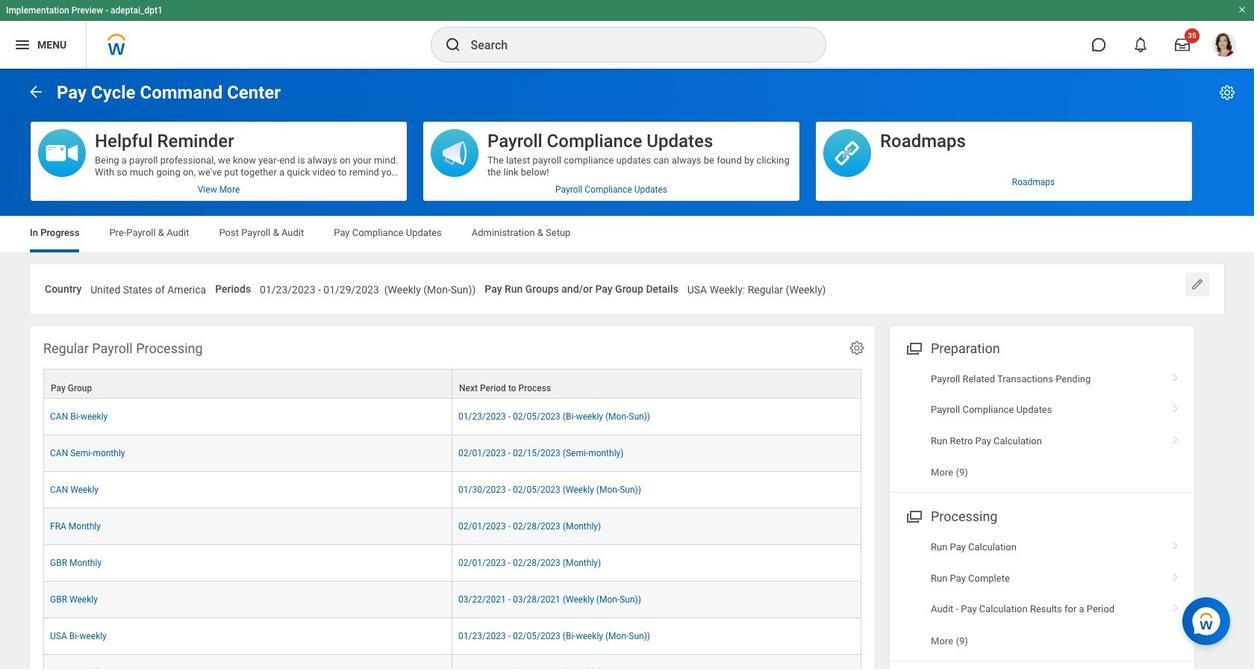 Task type: describe. For each thing, give the bounding box(es) containing it.
Search Workday  search field
[[471, 28, 795, 61]]

2 chevron right image from the top
[[1166, 598, 1186, 613]]

2 row from the top
[[43, 399, 862, 435]]

3 chevron right image from the top
[[1166, 430, 1186, 445]]

8 row from the top
[[43, 618, 862, 655]]

9 row from the top
[[43, 655, 862, 669]]

2 chevron right image from the top
[[1166, 399, 1186, 414]]

column header inside regular payroll processing 'element'
[[43, 369, 452, 399]]

menu group image
[[903, 337, 924, 357]]

configure this page image
[[1219, 84, 1236, 102]]

close environment banner image
[[1238, 5, 1247, 14]]

5 row from the top
[[43, 508, 862, 545]]



Task type: vqa. For each thing, say whether or not it's contained in the screenshot.
9th row from the bottom of the Regular Payroll Processing 'element'
yes



Task type: locate. For each thing, give the bounding box(es) containing it.
0 vertical spatial chevron right image
[[1166, 567, 1186, 582]]

0 vertical spatial list
[[890, 363, 1195, 488]]

main content
[[0, 69, 1254, 669]]

6 row from the top
[[43, 545, 862, 582]]

profile logan mcneil image
[[1213, 33, 1236, 60]]

edit image
[[1190, 277, 1205, 292]]

tab list
[[15, 217, 1239, 252]]

3 row from the top
[[43, 435, 862, 472]]

notifications large image
[[1133, 37, 1148, 52]]

4 chevron right image from the top
[[1166, 536, 1186, 551]]

configure regular payroll processing image
[[849, 340, 865, 356]]

7 row from the top
[[43, 582, 862, 618]]

inbox large image
[[1175, 37, 1190, 52]]

None text field
[[260, 275, 476, 301], [687, 275, 826, 301], [260, 275, 476, 301], [687, 275, 826, 301]]

1 vertical spatial chevron right image
[[1166, 598, 1186, 613]]

row
[[43, 369, 862, 399], [43, 399, 862, 435], [43, 435, 862, 472], [43, 472, 862, 508], [43, 508, 862, 545], [43, 545, 862, 582], [43, 582, 862, 618], [43, 618, 862, 655], [43, 655, 862, 669]]

previous page image
[[27, 83, 45, 100]]

list for menu group image
[[890, 363, 1195, 488]]

1 chevron right image from the top
[[1166, 567, 1186, 582]]

None text field
[[90, 275, 206, 301]]

column header
[[43, 369, 452, 399]]

1 list from the top
[[890, 363, 1195, 488]]

4 row from the top
[[43, 472, 862, 508]]

1 row from the top
[[43, 369, 862, 399]]

menu group image
[[903, 506, 924, 526]]

search image
[[444, 36, 462, 54]]

list
[[890, 363, 1195, 488], [890, 532, 1195, 656]]

1 vertical spatial list
[[890, 532, 1195, 656]]

justify image
[[13, 36, 31, 54]]

chevron right image
[[1166, 368, 1186, 383], [1166, 399, 1186, 414], [1166, 430, 1186, 445], [1166, 536, 1186, 551]]

list for menu group icon
[[890, 532, 1195, 656]]

regular payroll processing element
[[30, 326, 875, 669]]

2 list from the top
[[890, 532, 1195, 656]]

1 chevron right image from the top
[[1166, 368, 1186, 383]]

chevron right image
[[1166, 567, 1186, 582], [1166, 598, 1186, 613]]

banner
[[0, 0, 1254, 69]]



